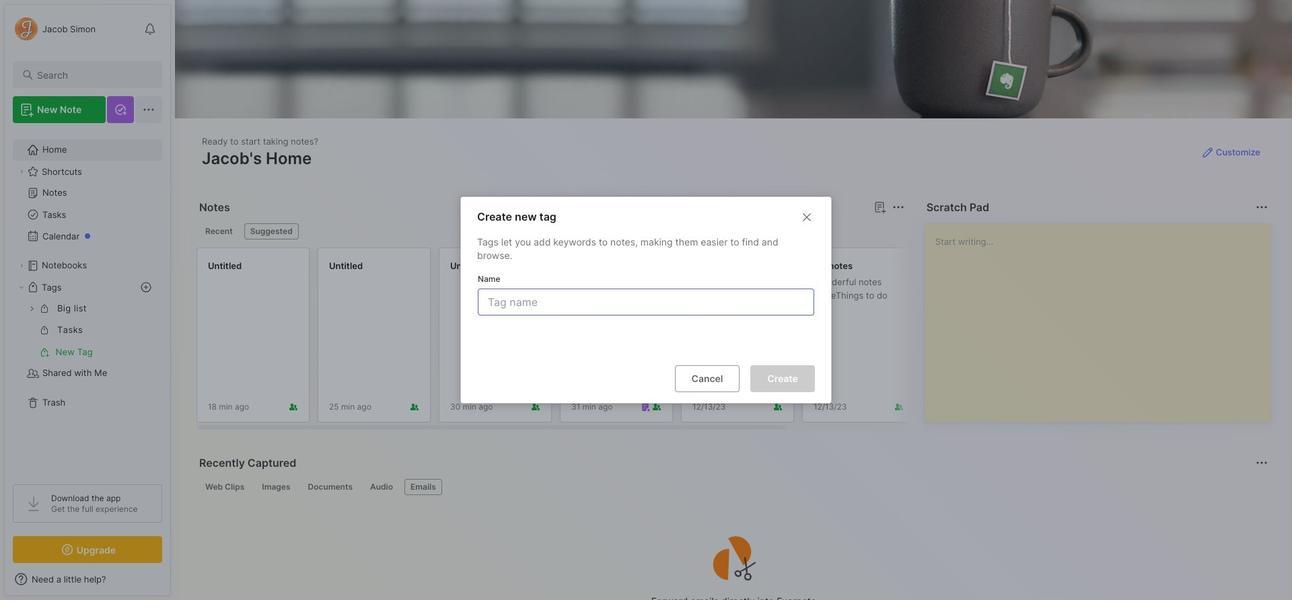 Task type: describe. For each thing, give the bounding box(es) containing it.
Start writing… text field
[[936, 224, 1270, 411]]

expand notebooks image
[[18, 262, 26, 270]]

Search text field
[[37, 69, 150, 81]]

1 tab list from the top
[[199, 224, 903, 240]]

expand tags image
[[18, 283, 26, 291]]

main element
[[0, 0, 175, 600]]



Task type: locate. For each thing, give the bounding box(es) containing it.
group
[[13, 298, 162, 363]]

1 vertical spatial tab list
[[199, 479, 1266, 495]]

group inside the main element
[[13, 298, 162, 363]]

2 tab list from the top
[[199, 479, 1266, 495]]

tree
[[5, 131, 170, 473]]

row group
[[197, 248, 1045, 431]]

close image
[[799, 209, 815, 225]]

none search field inside the main element
[[37, 67, 150, 83]]

Tag name text field
[[487, 289, 809, 315]]

tree inside the main element
[[5, 131, 170, 473]]

0 vertical spatial tab list
[[199, 224, 903, 240]]

None search field
[[37, 67, 150, 83]]

tab
[[199, 224, 239, 240], [244, 224, 299, 240], [199, 479, 251, 495], [256, 479, 297, 495], [302, 479, 359, 495], [364, 479, 399, 495], [405, 479, 442, 495]]

tab list
[[199, 224, 903, 240], [199, 479, 1266, 495]]



Task type: vqa. For each thing, say whether or not it's contained in the screenshot.
2nd Tab List
yes



